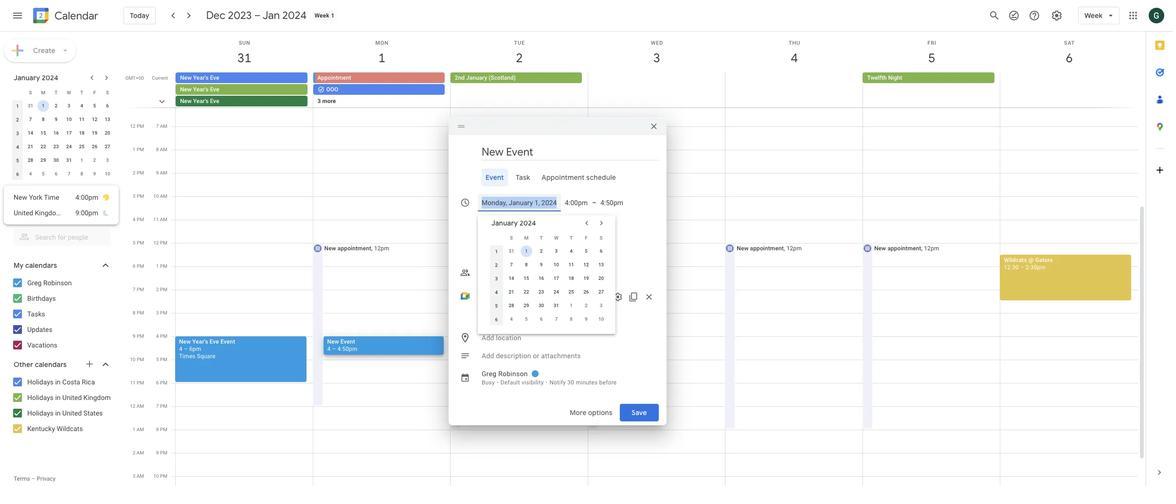 Task type: vqa. For each thing, say whether or not it's contained in the screenshot.


Task type: locate. For each thing, give the bounding box(es) containing it.
30 up wsom-
[[539, 303, 544, 308]]

time
[[44, 194, 59, 201], [64, 209, 79, 217], [523, 216, 538, 224]]

0 horizontal spatial february 1 element
[[76, 155, 88, 166]]

4 pm
[[133, 217, 144, 222], [156, 334, 167, 339]]

0 horizontal spatial 25
[[79, 144, 85, 149]]

5
[[928, 50, 935, 66], [93, 103, 96, 109], [16, 158, 19, 163], [42, 171, 45, 177], [133, 240, 136, 246], [585, 248, 588, 254], [495, 303, 498, 309], [525, 317, 528, 322], [156, 357, 159, 363]]

row containing new year's eve
[[171, 73, 1146, 131]]

tab list containing event
[[456, 169, 659, 186]]

fri 5
[[928, 40, 937, 66]]

28 up york
[[28, 158, 33, 163]]

2024 down create on the left of page
[[42, 73, 58, 82]]

25 element
[[76, 141, 88, 153], [566, 286, 577, 298]]

privacy
[[37, 476, 56, 483]]

26
[[92, 144, 97, 149], [584, 289, 589, 295]]

event inside new event 4 – 4:50pm
[[341, 339, 355, 346]]

1 horizontal spatial february 2 element
[[581, 300, 592, 312]]

list item containing united kingdom time
[[14, 205, 110, 221]]

0 vertical spatial 20
[[105, 130, 110, 136]]

27
[[105, 144, 110, 149], [599, 289, 604, 295]]

12 element for f
[[581, 259, 592, 271]]

0 horizontal spatial 4 pm
[[133, 217, 144, 222]]

21 element
[[25, 141, 36, 153], [506, 286, 517, 298]]

add guests button
[[478, 264, 659, 282]]

in for states
[[55, 410, 61, 418]]

0 vertical spatial in
[[55, 379, 61, 386]]

february 4 element for s
[[25, 168, 36, 180]]

30 element
[[50, 155, 62, 166], [536, 300, 547, 312]]

row inside grid
[[171, 73, 1146, 131]]

25 for w
[[79, 144, 85, 149]]

20
[[105, 130, 110, 136], [599, 276, 604, 281]]

25 for t
[[569, 289, 574, 295]]

16 element
[[50, 128, 62, 139], [536, 273, 547, 284]]

february 7 element down meet
[[551, 314, 562, 325]]

2024 right jan
[[282, 9, 307, 22]]

11 element
[[76, 114, 88, 126], [566, 259, 577, 271]]

2 list item from the top
[[14, 205, 110, 221]]

4 inside new year's eve event 4 – 6pm times square
[[179, 346, 182, 353]]

0 horizontal spatial 15 element
[[37, 128, 49, 139]]

– right 12:30
[[1020, 264, 1024, 271]]

january for m
[[492, 219, 518, 228]]

– left jan
[[254, 9, 261, 22]]

am down 8 am at the top left
[[160, 170, 167, 176]]

1 horizontal spatial january 2024
[[492, 219, 536, 228]]

list item
[[14, 190, 110, 205], [14, 205, 110, 221]]

1 horizontal spatial 26
[[584, 289, 589, 295]]

1 horizontal spatial 22 element
[[521, 286, 532, 298]]

0 horizontal spatial 8 pm
[[133, 310, 144, 316]]

17 element for w
[[551, 273, 562, 284]]

29 up new york time
[[41, 158, 46, 163]]

9 pm right 2 am
[[156, 451, 167, 456]]

0 vertical spatial 22
[[41, 144, 46, 149]]

terms
[[14, 476, 30, 483]]

february 1 element for t
[[566, 300, 577, 312]]

21 for s
[[28, 144, 33, 149]]

1 vertical spatial 27
[[599, 289, 604, 295]]

@
[[1029, 257, 1034, 264]]

0 vertical spatial 22 element
[[37, 141, 49, 153]]

kingdom down new york time
[[35, 209, 62, 217]]

united down costa
[[62, 394, 82, 402]]

february 7 element
[[63, 168, 75, 180], [551, 314, 562, 325]]

,
[[371, 245, 373, 252], [509, 245, 510, 252], [784, 245, 785, 252], [921, 245, 923, 252]]

0 vertical spatial 30
[[53, 158, 59, 163]]

am down 2 am
[[137, 474, 144, 479]]

1 vertical spatial 15 element
[[521, 273, 532, 284]]

sun
[[239, 40, 250, 46]]

19 for t
[[92, 130, 97, 136]]

row group for w
[[489, 245, 609, 326]]

0 vertical spatial add
[[482, 269, 494, 277]]

january 2024 for s
[[14, 73, 58, 82]]

states
[[84, 410, 103, 418]]

18 element
[[76, 128, 88, 139], [566, 273, 577, 284]]

0 horizontal spatial december 31 element
[[25, 100, 36, 112]]

0 vertical spatial 29
[[41, 158, 46, 163]]

28 for s
[[28, 158, 33, 163]]

notify 30 minutes before
[[550, 379, 617, 386]]

3 new year's eve button from the top
[[176, 96, 307, 107]]

2nd january (scotland) button
[[451, 73, 582, 83]]

1 cell
[[37, 99, 50, 113], [519, 245, 534, 258]]

february 9 element up the 4:00pm
[[89, 168, 100, 180]]

kentucky
[[27, 425, 55, 433]]

4 , from the left
[[921, 245, 923, 252]]

february 1 element up the 4:00pm
[[76, 155, 88, 166]]

in left costa
[[55, 379, 61, 386]]

s
[[29, 90, 32, 95], [106, 90, 109, 95], [510, 235, 513, 240], [600, 235, 603, 240]]

column header
[[11, 86, 24, 99]]

february 8 element right rhc
[[566, 314, 577, 325]]

1 vertical spatial m
[[524, 235, 529, 240]]

0 vertical spatial holidays
[[27, 379, 54, 386]]

today
[[130, 11, 149, 20]]

add for add guests
[[482, 269, 494, 277]]

time right york
[[44, 194, 59, 201]]

all
[[495, 216, 503, 224]]

1 vertical spatial 28 element
[[506, 300, 517, 312]]

add down find
[[482, 269, 494, 277]]

1 horizontal spatial week
[[1085, 11, 1103, 20]]

list item up united kingdom time 9:00pm
[[14, 190, 110, 205]]

1 vertical spatial row group
[[489, 245, 609, 326]]

january 2024 down start date text field in the top of the page
[[492, 219, 536, 228]]

robinson up default
[[498, 370, 528, 378]]

calendar heading
[[53, 9, 98, 23]]

17
[[66, 130, 72, 136], [554, 276, 559, 281]]

calendars right my
[[25, 261, 57, 270]]

february 6 element for m
[[50, 168, 62, 180]]

february 7 element for t
[[63, 168, 75, 180]]

february 2 element up the 4:00pm
[[89, 155, 100, 166]]

0 horizontal spatial 13 element
[[102, 114, 113, 126]]

1 vertical spatial january 2024
[[492, 219, 536, 228]]

0 vertical spatial 10 element
[[63, 114, 75, 126]]

15 element for s
[[37, 128, 49, 139]]

february 2 element right rhc
[[581, 300, 592, 312]]

23 element
[[50, 141, 62, 153], [536, 286, 547, 298]]

w
[[67, 90, 71, 95], [554, 235, 559, 240]]

None search field
[[0, 225, 121, 246]]

am for 12 am
[[137, 404, 144, 409]]

row group for t
[[11, 99, 114, 181]]

february 6 element up new york time
[[50, 168, 62, 180]]

eve inside new year's eve event 4 – 6pm times square
[[210, 339, 219, 346]]

31 element
[[63, 155, 75, 166], [551, 300, 562, 312]]

my calendars list
[[2, 275, 121, 353]]

30 element for m
[[50, 155, 62, 166]]

0 vertical spatial 12 element
[[89, 114, 100, 126]]

4 pm left 11 am
[[133, 217, 144, 222]]

january down create popup button
[[14, 73, 40, 82]]

25 element for w
[[76, 141, 88, 153]]

event inside button
[[486, 173, 504, 182]]

february 7 element for w
[[551, 314, 562, 325]]

1 vertical spatial 16 element
[[536, 273, 547, 284]]

1 pm down 11 am
[[156, 264, 167, 269]]

kingdom inside "other calendars" list
[[84, 394, 111, 402]]

2 add from the top
[[482, 334, 494, 342]]

grid
[[125, 32, 1146, 487]]

12pm
[[374, 245, 389, 252], [512, 245, 527, 252], [787, 245, 802, 252], [924, 245, 939, 252]]

february 1 element right rhc
[[566, 300, 577, 312]]

february 10 element
[[102, 168, 113, 180], [595, 314, 607, 325]]

february 8 element
[[76, 168, 88, 180], [566, 314, 577, 325]]

10 pm right 3 am
[[153, 474, 167, 479]]

29 element for s
[[37, 155, 49, 166]]

0 horizontal spatial 24
[[66, 144, 72, 149]]

1 vertical spatial 23
[[539, 289, 544, 295]]

other calendars button
[[2, 357, 121, 373]]

greg robinson inside my calendars list
[[27, 279, 72, 287]]

13 for f
[[105, 117, 110, 122]]

10 pm
[[130, 357, 144, 363], [153, 474, 167, 479]]

appointment
[[318, 74, 351, 81], [542, 173, 585, 182]]

1 horizontal spatial february 7 element
[[551, 314, 562, 325]]

28 up meet.google.com/zrq-
[[509, 303, 514, 308]]

1 horizontal spatial wildcats
[[1004, 257, 1027, 264]]

0 horizontal spatial greg robinson
[[27, 279, 72, 287]]

30 up new york time
[[53, 158, 59, 163]]

1 horizontal spatial february 1 element
[[566, 300, 577, 312]]

2 vertical spatial 2024
[[520, 219, 536, 228]]

holidays down the holidays in costa rica on the left bottom of the page
[[27, 394, 54, 402]]

am for 1 am
[[137, 427, 144, 433]]

february 3 element
[[102, 155, 113, 166], [595, 300, 607, 312]]

30 element up connections
[[536, 300, 547, 312]]

15 element
[[37, 128, 49, 139], [521, 273, 532, 284]]

Add title text field
[[482, 145, 659, 159]]

1 horizontal spatial 1 cell
[[519, 245, 534, 258]]

10 element for w
[[551, 259, 562, 271]]

4 pm left new year's eve event 4 – 6pm times square in the bottom left of the page
[[156, 334, 167, 339]]

december 31 element
[[25, 100, 36, 112], [506, 246, 517, 257]]

time down the 4:00pm
[[64, 209, 79, 217]]

4 appointment from the left
[[750, 245, 784, 252]]

january for s
[[14, 73, 40, 82]]

greg up birthdays on the left bottom of page
[[27, 279, 42, 287]]

add inside dropdown button
[[482, 269, 494, 277]]

am down 1 am
[[137, 451, 144, 456]]

wildcats
[[1004, 257, 1027, 264], [57, 425, 83, 433]]

february 9 element right rhc
[[581, 314, 592, 325]]

february 8 element up the 4:00pm
[[76, 168, 88, 180]]

other calendars list
[[2, 375, 121, 437]]

1 list item from the top
[[14, 190, 110, 205]]

0 horizontal spatial 9 pm
[[133, 334, 144, 339]]

1 horizontal spatial 15
[[524, 276, 529, 281]]

2 in from the top
[[55, 394, 61, 402]]

14 element
[[25, 128, 36, 139], [506, 273, 517, 284]]

tab list
[[1147, 32, 1173, 459], [456, 169, 659, 186]]

1 in from the top
[[55, 379, 61, 386]]

19 element
[[89, 128, 100, 139], [581, 273, 592, 284]]

grid containing 31
[[125, 32, 1146, 487]]

row group
[[11, 99, 114, 181], [489, 245, 609, 326]]

wildcats up 12:30
[[1004, 257, 1027, 264]]

google
[[520, 292, 543, 301]]

cell down 3 link
[[588, 73, 725, 131]]

1 horizontal spatial 23
[[539, 289, 544, 295]]

30 for t
[[539, 303, 544, 308]]

create button
[[4, 39, 76, 62]]

0 horizontal spatial 3 pm
[[133, 194, 144, 199]]

31 for 31 element for w
[[554, 303, 559, 308]]

appointment down add title text field
[[542, 173, 585, 182]]

9 pm up 11 pm
[[133, 334, 144, 339]]

list item up search for people text field
[[14, 205, 110, 221]]

1 new appointment , 12pm from the left
[[324, 245, 389, 252]]

2024
[[282, 9, 307, 22], [42, 73, 58, 82], [520, 219, 536, 228]]

join
[[490, 292, 503, 301]]

1 horizontal spatial 17 element
[[551, 273, 562, 284]]

am for 10 am
[[160, 194, 167, 199]]

united down "holidays in united kingdom"
[[62, 410, 82, 418]]

0 vertical spatial december 31 element
[[25, 100, 36, 112]]

0 vertical spatial 26
[[92, 144, 97, 149]]

0 vertical spatial 21 element
[[25, 141, 36, 153]]

am for 3 am
[[137, 474, 144, 479]]

0 vertical spatial 17 element
[[63, 128, 75, 139]]

9 pm
[[133, 334, 144, 339], [156, 451, 167, 456]]

appointment inside button
[[613, 245, 646, 252]]

22 element for m
[[521, 286, 532, 298]]

27 element
[[102, 141, 113, 153], [595, 286, 607, 298]]

30 right 'notify'
[[568, 379, 574, 386]]

1 vertical spatial 23 element
[[536, 286, 547, 298]]

terms link
[[14, 476, 30, 483]]

cell
[[176, 73, 313, 131], [313, 73, 451, 131], [588, 73, 725, 131], [725, 73, 863, 131], [1000, 73, 1138, 131]]

week
[[1085, 11, 1103, 20], [315, 12, 330, 19]]

1 vertical spatial february 6 element
[[536, 314, 547, 325]]

1 vertical spatial 6 pm
[[156, 381, 167, 386]]

january 2024 grid
[[9, 86, 114, 181], [487, 231, 609, 326]]

3
[[653, 50, 660, 66], [318, 98, 321, 105], [68, 103, 70, 109], [16, 131, 19, 136], [106, 158, 109, 163], [133, 194, 136, 199], [555, 248, 558, 254], [495, 276, 498, 281], [600, 303, 603, 308], [156, 310, 159, 316], [133, 474, 135, 479]]

1 vertical spatial 25 element
[[566, 286, 577, 298]]

13 element
[[102, 114, 113, 126], [595, 259, 607, 271]]

add down up at left
[[482, 334, 494, 342]]

3 in from the top
[[55, 410, 61, 418]]

dec 2023 – jan 2024
[[206, 9, 307, 22]]

holidays in costa rica
[[27, 379, 95, 386]]

0 horizontal spatial f
[[93, 90, 96, 95]]

new appointment
[[599, 245, 646, 252]]

1 add from the top
[[482, 269, 494, 277]]

30 for m
[[53, 158, 59, 163]]

february 4 element
[[25, 168, 36, 180], [506, 314, 517, 325]]

greg up busy
[[482, 370, 497, 378]]

(scotland)
[[489, 74, 516, 81]]

24 element
[[63, 141, 75, 153], [551, 286, 562, 298]]

1
[[331, 12, 335, 19], [378, 50, 385, 66], [42, 103, 45, 109], [16, 103, 19, 109], [133, 147, 136, 152], [80, 158, 83, 163], [525, 248, 528, 254], [495, 249, 498, 254], [156, 264, 159, 269], [570, 303, 573, 308], [133, 427, 135, 433]]

22 element for s
[[37, 141, 49, 153]]

holidays up kentucky at the bottom left of the page
[[27, 410, 54, 418]]

20 element for s
[[595, 273, 607, 284]]

holidays for holidays in united kingdom
[[27, 394, 54, 402]]

1 vertical spatial january 2024 grid
[[487, 231, 609, 326]]

13
[[105, 117, 110, 122], [599, 262, 604, 267]]

holidays down the other calendars
[[27, 379, 54, 386]]

am up 8 am at the top left
[[160, 124, 167, 129]]

24 element for w
[[551, 286, 562, 298]]

row
[[171, 73, 1146, 131], [11, 86, 114, 99], [11, 99, 114, 113], [11, 113, 114, 127], [11, 127, 114, 140], [11, 140, 114, 154], [11, 154, 114, 167], [11, 167, 114, 181], [489, 231, 609, 245], [489, 245, 609, 258], [489, 258, 609, 272], [489, 272, 609, 285], [489, 285, 609, 299], [489, 299, 609, 313], [489, 313, 609, 326]]

night
[[888, 74, 903, 81]]

20 element
[[102, 128, 113, 139], [595, 273, 607, 284]]

fri
[[928, 40, 937, 46]]

february 9 element
[[89, 168, 100, 180], [581, 314, 592, 325]]

january 2024 down create popup button
[[14, 73, 58, 82]]

26 for f
[[584, 289, 589, 295]]

10 pm up 11 pm
[[130, 357, 144, 363]]

new inside new event 4 – 4:50pm
[[327, 339, 339, 346]]

time for kingdom
[[64, 209, 79, 217]]

12 pm left 7 am
[[130, 124, 144, 129]]

0 horizontal spatial appointment
[[318, 74, 351, 81]]

calendars inside my calendars 'dropdown button'
[[25, 261, 57, 270]]

4:00pm
[[75, 194, 98, 201]]

3 holidays from the top
[[27, 410, 54, 418]]

february 6 element
[[50, 168, 62, 180], [536, 314, 547, 325]]

29 down join with google meet
[[524, 303, 529, 308]]

1 vertical spatial february 1 element
[[566, 300, 577, 312]]

0 horizontal spatial 12 element
[[89, 114, 100, 126]]

tue
[[514, 40, 525, 46]]

february 4 element up york
[[25, 168, 36, 180]]

2 holidays from the top
[[27, 394, 54, 402]]

am for 11 am
[[160, 217, 167, 222]]

calendars up the holidays in costa rica on the left bottom of the page
[[35, 361, 67, 369]]

4 inside new event 4 – 4:50pm
[[327, 346, 331, 353]]

pm
[[137, 124, 144, 129], [137, 147, 144, 152], [137, 170, 144, 176], [137, 194, 144, 199], [137, 217, 144, 222], [137, 240, 144, 246], [160, 240, 167, 246], [137, 264, 144, 269], [160, 264, 167, 269], [137, 287, 144, 292], [160, 287, 167, 292], [137, 310, 144, 316], [160, 310, 167, 316], [137, 334, 144, 339], [160, 334, 167, 339], [137, 357, 144, 363], [160, 357, 167, 363], [137, 381, 144, 386], [160, 381, 167, 386], [160, 404, 167, 409], [160, 427, 167, 433], [160, 451, 167, 456], [160, 474, 167, 479]]

1 horizontal spatial 30
[[539, 303, 544, 308]]

am
[[160, 124, 167, 129], [160, 147, 167, 152], [160, 170, 167, 176], [160, 194, 167, 199], [160, 217, 167, 222], [137, 404, 144, 409], [137, 427, 144, 433], [137, 451, 144, 456], [137, 474, 144, 479]]

in up kentucky wildcats
[[55, 410, 61, 418]]

in for rica
[[55, 379, 61, 386]]

1 horizontal spatial february 5 element
[[521, 314, 532, 325]]

0 horizontal spatial 28 element
[[25, 155, 36, 166]]

birthdays
[[27, 295, 56, 303]]

2 vertical spatial add
[[482, 352, 494, 360]]

31 for 31 element for t
[[66, 158, 72, 163]]

add description or attachments
[[482, 352, 581, 360]]

week inside popup button
[[1085, 11, 1103, 20]]

today button
[[124, 4, 156, 27]]

– left 4:50pm
[[332, 346, 336, 353]]

0 horizontal spatial event
[[221, 339, 235, 346]]

calendars inside other calendars dropdown button
[[35, 361, 67, 369]]

february 2 element for t
[[89, 155, 100, 166]]

28 element up guest
[[506, 300, 517, 312]]

0 horizontal spatial 20 element
[[102, 128, 113, 139]]

m down create on the left of page
[[41, 90, 45, 95]]

1 horizontal spatial 28 element
[[506, 300, 517, 312]]

1 vertical spatial 13 element
[[595, 259, 607, 271]]

2 cell from the left
[[313, 73, 451, 131]]

mon 1
[[375, 40, 389, 66]]

7
[[29, 117, 32, 122], [156, 124, 159, 129], [68, 171, 70, 177], [510, 262, 513, 267], [133, 287, 136, 292], [555, 317, 558, 322], [156, 404, 159, 409]]

2023
[[228, 9, 252, 22]]

february 4 element right to
[[506, 314, 517, 325]]

december 31 element for s
[[25, 100, 36, 112]]

greg inside my calendars list
[[27, 279, 42, 287]]

1 link
[[371, 47, 393, 70]]

am down 10 am
[[160, 217, 167, 222]]

calendars for my calendars
[[25, 261, 57, 270]]

robinson down my calendars 'dropdown button'
[[43, 279, 72, 287]]

calendar element
[[31, 6, 98, 27]]

28 element for m
[[506, 300, 517, 312]]

25 element for t
[[566, 286, 577, 298]]

eve
[[210, 74, 219, 81], [210, 86, 219, 93], [210, 98, 219, 105], [210, 339, 219, 346]]

28 element
[[25, 155, 36, 166], [506, 300, 517, 312]]

am up 9 am
[[160, 147, 167, 152]]

24 for w
[[554, 289, 559, 295]]

31 inside grid
[[237, 50, 251, 66]]

1 vertical spatial 1 cell
[[519, 245, 534, 258]]

2024 right day
[[520, 219, 536, 228]]

january down start date text field in the top of the page
[[492, 219, 518, 228]]

– right terms
[[31, 476, 35, 483]]

time left zone
[[523, 216, 538, 224]]

1 vertical spatial 9 pm
[[156, 451, 167, 456]]

cell down 1 link
[[313, 73, 451, 131]]

9
[[55, 117, 58, 122], [156, 170, 159, 176], [93, 171, 96, 177], [540, 262, 543, 267], [585, 317, 588, 322], [133, 334, 136, 339], [156, 451, 159, 456]]

5 appointment from the left
[[888, 245, 921, 252]]

february 1 element for w
[[76, 155, 88, 166]]

holidays in united kingdom
[[27, 394, 111, 402]]

1 vertical spatial 27 element
[[595, 286, 607, 298]]

0 vertical spatial 16 element
[[50, 128, 62, 139]]

10 element
[[63, 114, 75, 126], [551, 259, 562, 271]]

february 5 element
[[37, 168, 49, 180], [521, 314, 532, 325]]

28 element up york
[[25, 155, 36, 166]]

greg
[[27, 279, 42, 287], [482, 370, 497, 378]]

31
[[237, 50, 251, 66], [28, 103, 33, 109], [66, 158, 72, 163], [509, 248, 514, 254], [554, 303, 559, 308]]

28
[[28, 158, 33, 163], [509, 303, 514, 308]]

0 horizontal spatial 1 cell
[[37, 99, 50, 113]]

am down 9 am
[[160, 194, 167, 199]]

0 vertical spatial february 2 element
[[89, 155, 100, 166]]

3 cell from the left
[[588, 73, 725, 131]]

0 horizontal spatial 22
[[41, 144, 46, 149]]

time inside time zone button
[[523, 216, 538, 224]]

appointment schedule button
[[538, 169, 620, 186]]

20 for s
[[599, 276, 604, 281]]

1 holidays from the top
[[27, 379, 54, 386]]

0 vertical spatial greg
[[27, 279, 42, 287]]

22 element
[[37, 141, 49, 153], [521, 286, 532, 298]]

19 for f
[[584, 276, 589, 281]]

connections
[[524, 317, 556, 324]]

0 vertical spatial 1 cell
[[37, 99, 50, 113]]

twelfth
[[867, 74, 887, 81]]

am up 2 am
[[137, 427, 144, 433]]

february 2 element
[[89, 155, 100, 166], [581, 300, 592, 312]]

0 horizontal spatial 30
[[53, 158, 59, 163]]

united down york
[[14, 209, 33, 217]]

am up 1 am
[[137, 404, 144, 409]]

0 horizontal spatial 24 element
[[63, 141, 75, 153]]

0 vertical spatial f
[[93, 90, 96, 95]]

0 vertical spatial 2 pm
[[133, 170, 144, 176]]

1 vertical spatial 16
[[539, 276, 544, 281]]

week for week
[[1085, 11, 1103, 20]]

add down add location
[[482, 352, 494, 360]]

mon
[[375, 40, 389, 46]]

26 element
[[89, 141, 100, 153], [581, 286, 592, 298]]

appointment inside cell
[[318, 74, 351, 81]]

3 add from the top
[[482, 352, 494, 360]]

list
[[4, 186, 119, 225]]

1 vertical spatial 13
[[599, 262, 604, 267]]

greg robinson up default
[[482, 370, 528, 378]]

1 cell from the left
[[176, 73, 313, 131]]

0 vertical spatial 25 element
[[76, 141, 88, 153]]

january 2024 for m
[[492, 219, 536, 228]]

12:30
[[1004, 264, 1019, 271]]

1 new year's eve button from the top
[[176, 73, 307, 83]]

2 vertical spatial in
[[55, 410, 61, 418]]

february 5 element left wsom-
[[521, 314, 532, 325]]

27 for f
[[105, 144, 110, 149]]

– up times
[[184, 346, 188, 353]]

create
[[33, 46, 55, 55]]

vacations
[[27, 342, 57, 349]]

in down the holidays in costa rica on the left bottom of the page
[[55, 394, 61, 402]]

january
[[14, 73, 40, 82], [466, 74, 487, 81], [492, 219, 518, 228]]

0 vertical spatial february 9 element
[[89, 168, 100, 180]]

1 12pm from the left
[[374, 245, 389, 252]]

4 new appointment , 12pm from the left
[[874, 245, 939, 252]]

15 for m
[[524, 276, 529, 281]]

january right 2nd
[[466, 74, 487, 81]]

february 5 element up new york time
[[37, 168, 49, 180]]

24
[[66, 144, 72, 149], [554, 289, 559, 295]]

or
[[533, 352, 540, 360]]

12 pm down 11 am
[[153, 240, 167, 246]]

0 horizontal spatial 10 pm
[[130, 357, 144, 363]]

february 6 element left rhc
[[536, 314, 547, 325]]

united for holidays in united kingdom
[[62, 394, 82, 402]]

2 horizontal spatial january
[[492, 219, 518, 228]]

february 7 element up united kingdom time 9:00pm
[[63, 168, 75, 180]]

13 for s
[[599, 262, 604, 267]]

29 element
[[37, 155, 49, 166], [521, 300, 532, 312]]

12 pm
[[130, 124, 144, 129], [153, 240, 167, 246]]

12 element
[[89, 114, 100, 126], [581, 259, 592, 271]]

30 element up new york time
[[50, 155, 62, 166]]

0 horizontal spatial 5 pm
[[133, 240, 144, 246]]

cell down 4 link
[[725, 73, 863, 131]]

wsom-
[[539, 309, 557, 316]]

0 vertical spatial 13 element
[[102, 114, 113, 126]]

cell down 31 link
[[176, 73, 313, 131]]

1 horizontal spatial 20 element
[[595, 273, 607, 284]]

2024 for m
[[520, 219, 536, 228]]

17 element
[[63, 128, 75, 139], [551, 273, 562, 284]]

greg robinson up birthdays on the left bottom of page
[[27, 279, 72, 287]]

31 element for t
[[63, 155, 75, 166]]

list containing new york time
[[4, 186, 119, 225]]

18 element for w
[[76, 128, 88, 139]]

22 for m
[[524, 289, 529, 295]]

february 1 element
[[76, 155, 88, 166], [566, 300, 577, 312]]

1 horizontal spatial 20
[[599, 276, 604, 281]]

appointment up ooo
[[318, 74, 351, 81]]

21 element for s
[[25, 141, 36, 153]]

1 appointment from the left
[[338, 245, 371, 252]]

cell down 6 link
[[1000, 73, 1138, 131]]

Start time text field
[[565, 194, 588, 211]]

february 8 element for t
[[566, 314, 577, 325]]

new inside list item
[[14, 194, 27, 201]]

3 12pm from the left
[[787, 245, 802, 252]]

0 vertical spatial 1 pm
[[133, 147, 144, 152]]

3 pm
[[133, 194, 144, 199], [156, 310, 167, 316]]

wildcats down holidays in united states
[[57, 425, 83, 433]]

1 pm left 8 am at the top left
[[133, 147, 144, 152]]

17 for w
[[554, 276, 559, 281]]

5 link
[[921, 47, 943, 70]]

14
[[28, 130, 33, 136], [509, 276, 514, 281]]

– inside new event 4 – 4:50pm
[[332, 346, 336, 353]]

1 vertical spatial 7 pm
[[156, 404, 167, 409]]

m down time zone
[[524, 235, 529, 240]]

updates
[[27, 326, 52, 334]]

kingdom up states
[[84, 394, 111, 402]]

new
[[180, 74, 192, 81], [180, 86, 192, 93], [180, 98, 192, 105], [14, 194, 27, 201], [324, 245, 336, 252], [462, 245, 474, 252], [599, 245, 611, 252], [737, 245, 749, 252], [874, 245, 886, 252], [179, 339, 191, 346], [327, 339, 339, 346]]

23
[[53, 144, 59, 149], [539, 289, 544, 295]]

10 am
[[153, 194, 167, 199]]

0 horizontal spatial greg
[[27, 279, 42, 287]]

0 vertical spatial w
[[67, 90, 71, 95]]

1 horizontal spatial 26 element
[[581, 286, 592, 298]]

0 vertical spatial row group
[[11, 99, 114, 181]]

3 appointment from the left
[[613, 245, 646, 252]]

february 10 element for f
[[102, 168, 113, 180]]

0 horizontal spatial 15
[[41, 130, 46, 136]]



Task type: describe. For each thing, give the bounding box(es) containing it.
0 vertical spatial kingdom
[[35, 209, 62, 217]]

1 vertical spatial 1 pm
[[156, 264, 167, 269]]

wildcats inside "other calendars" list
[[57, 425, 83, 433]]

week button
[[1078, 4, 1120, 27]]

to element
[[592, 199, 597, 207]]

1 vertical spatial 5 pm
[[156, 357, 167, 363]]

january inside button
[[466, 74, 487, 81]]

1 vertical spatial w
[[554, 235, 559, 240]]

1 , from the left
[[371, 245, 373, 252]]

6pm
[[189, 346, 201, 353]]

list item containing new york time
[[14, 190, 110, 205]]

1 vertical spatial 3 pm
[[156, 310, 167, 316]]

3 , from the left
[[784, 245, 785, 252]]

0 vertical spatial united
[[14, 209, 33, 217]]

27 element for f
[[102, 141, 113, 153]]

23 for m
[[53, 144, 59, 149]]

guests
[[496, 269, 517, 277]]

– inside new year's eve event 4 – 6pm times square
[[184, 346, 188, 353]]

1 horizontal spatial 9 pm
[[156, 451, 167, 456]]

2 new appointment , 12pm from the left
[[462, 245, 527, 252]]

sat 6
[[1064, 40, 1075, 66]]

new inside new year's eve event 4 – 6pm times square
[[179, 339, 191, 346]]

task
[[516, 173, 530, 182]]

find a time
[[482, 251, 517, 260]]

Search for people text field
[[19, 229, 105, 246]]

zone
[[540, 216, 554, 224]]

1 horizontal spatial 8 pm
[[156, 427, 167, 433]]

11 am
[[153, 217, 167, 222]]

wed
[[651, 40, 663, 46]]

3 inside wed 3
[[653, 50, 660, 66]]

0 vertical spatial 5 pm
[[133, 240, 144, 246]]

all day
[[495, 216, 515, 224]]

united for holidays in united states
[[62, 410, 82, 418]]

2 , from the left
[[509, 245, 510, 252]]

1 horizontal spatial robinson
[[498, 370, 528, 378]]

6 inside sat 6
[[1065, 50, 1072, 66]]

– inside wildcats @ gators 12:30 – 2:30pm
[[1020, 264, 1024, 271]]

to
[[490, 317, 495, 324]]

23 element for t
[[536, 286, 547, 298]]

attachments
[[541, 352, 581, 360]]

cell containing appointment
[[313, 73, 451, 131]]

26 element for t
[[89, 141, 100, 153]]

16 for m
[[53, 130, 59, 136]]

week 1
[[315, 12, 335, 19]]

11 element for t
[[566, 259, 577, 271]]

ooo button
[[313, 84, 445, 95]]

1 horizontal spatial tab list
[[1147, 32, 1173, 459]]

with
[[505, 292, 518, 301]]

13 element for s
[[595, 259, 607, 271]]

1 cell for m
[[519, 245, 534, 258]]

a
[[497, 251, 501, 260]]

holidays in united states
[[27, 410, 103, 418]]

up
[[482, 317, 489, 324]]

settings menu image
[[1051, 10, 1063, 21]]

Start date text field
[[482, 197, 557, 209]]

meet.google.com/zrq-wsom-rhc up to 100 guest connections
[[482, 309, 565, 324]]

0 vertical spatial 7 pm
[[133, 287, 144, 292]]

18 for w
[[79, 130, 85, 136]]

15 element for m
[[521, 273, 532, 284]]

4 inside thu 4
[[790, 50, 797, 66]]

default visibility
[[501, 379, 544, 386]]

thu 4
[[789, 40, 801, 66]]

2 vertical spatial 30
[[568, 379, 574, 386]]

18 for t
[[569, 276, 574, 281]]

new appointment button
[[587, 243, 719, 430]]

31 for december 31 "element" for m
[[509, 248, 514, 254]]

16 for t
[[539, 276, 544, 281]]

new year's eve event 4 – 6pm times square
[[179, 339, 235, 360]]

guest
[[508, 317, 523, 324]]

february 9 element for f
[[581, 314, 592, 325]]

7 am
[[156, 124, 167, 129]]

26 element for f
[[581, 286, 592, 298]]

2 12pm from the left
[[512, 245, 527, 252]]

2 new year's eve button from the top
[[176, 84, 307, 95]]

am for 7 am
[[160, 124, 167, 129]]

year's inside new year's eve event 4 – 6pm times square
[[192, 339, 208, 346]]

york
[[29, 194, 42, 201]]

add for add location
[[482, 334, 494, 342]]

8 am
[[156, 147, 167, 152]]

4 link
[[783, 47, 806, 70]]

– right start time text field
[[592, 199, 597, 207]]

14 for m
[[509, 276, 514, 281]]

add for add description or attachments
[[482, 352, 494, 360]]

3 more button
[[313, 96, 445, 107]]

0 vertical spatial 10 pm
[[130, 357, 144, 363]]

6 link
[[1058, 47, 1081, 70]]

20 element for f
[[102, 128, 113, 139]]

13 element for f
[[102, 114, 113, 126]]

day
[[504, 216, 515, 224]]

17 for t
[[66, 130, 72, 136]]

february 4 element for m
[[506, 314, 517, 325]]

14 element for s
[[25, 128, 36, 139]]

jan
[[263, 9, 280, 22]]

3 link
[[646, 47, 668, 70]]

21 for m
[[509, 289, 514, 295]]

4 cell from the left
[[725, 73, 863, 131]]

9:00pm
[[75, 209, 98, 217]]

2 appointment from the left
[[475, 245, 509, 252]]

1 horizontal spatial 7 pm
[[156, 404, 167, 409]]

0 vertical spatial 12 pm
[[130, 124, 144, 129]]

time
[[503, 251, 517, 260]]

23 element for m
[[50, 141, 62, 153]]

11 pm
[[130, 381, 144, 386]]

minutes
[[576, 379, 598, 386]]

times
[[179, 353, 195, 360]]

0 vertical spatial 9 pm
[[133, 334, 144, 339]]

2nd
[[455, 74, 465, 81]]

14 element for m
[[506, 273, 517, 284]]

kentucky wildcats
[[27, 425, 83, 433]]

time for york
[[44, 194, 59, 201]]

february 3 element for s
[[595, 300, 607, 312]]

29 for m
[[524, 303, 529, 308]]

1 horizontal spatial greg robinson
[[482, 370, 528, 378]]

gmt+00
[[125, 75, 144, 81]]

privacy link
[[37, 476, 56, 483]]

calendar
[[55, 9, 98, 23]]

1 vertical spatial greg
[[482, 370, 497, 378]]

february 5 element for s
[[37, 168, 49, 180]]

february 8 element for w
[[76, 168, 88, 180]]

30 element for t
[[536, 300, 547, 312]]

terms – privacy
[[14, 476, 56, 483]]

february 10 element for s
[[595, 314, 607, 325]]

tasks
[[27, 310, 45, 318]]

3 new appointment , 12pm from the left
[[737, 245, 802, 252]]

am for 8 am
[[160, 147, 167, 152]]

28 for m
[[509, 303, 514, 308]]

27 element for s
[[595, 286, 607, 298]]

0 vertical spatial january 2024 grid
[[9, 86, 114, 181]]

20 for f
[[105, 130, 110, 136]]

add other calendars image
[[85, 360, 94, 369]]

4 12pm from the left
[[924, 245, 939, 252]]

am for 2 am
[[137, 451, 144, 456]]

31 link
[[233, 47, 256, 70]]

wildcats @ gators 12:30 – 2:30pm
[[1004, 257, 1053, 271]]

3 am
[[133, 474, 144, 479]]

join with google meet link
[[482, 287, 569, 305]]

appointment schedule
[[542, 173, 616, 182]]

location
[[496, 334, 521, 342]]

24 element for t
[[63, 141, 75, 153]]

time zone button
[[519, 211, 558, 229]]

1 horizontal spatial 10 pm
[[153, 474, 167, 479]]

event inside new year's eve event 4 – 6pm times square
[[221, 339, 235, 346]]

31 element for w
[[551, 300, 562, 312]]

23 for t
[[539, 289, 544, 295]]

robinson inside my calendars list
[[43, 279, 72, 287]]

february 5 element for m
[[521, 314, 532, 325]]

new year's eve new year's eve new year's eve
[[180, 74, 219, 105]]

cell containing new year's eve
[[176, 73, 313, 131]]

wed 3
[[651, 40, 663, 66]]

united kingdom time 9:00pm
[[14, 209, 98, 217]]

3 inside button
[[318, 98, 321, 105]]

visibility
[[522, 379, 544, 386]]

new york time
[[14, 194, 59, 201]]

1 horizontal spatial 2 pm
[[156, 287, 167, 292]]

more
[[322, 98, 336, 105]]

twelfth night
[[867, 74, 903, 81]]

0 vertical spatial 8 pm
[[133, 310, 144, 316]]

description
[[496, 352, 531, 360]]

add location
[[482, 334, 521, 342]]

appointment for appointment schedule
[[542, 173, 585, 182]]

find
[[482, 251, 496, 260]]

0 horizontal spatial 6 pm
[[133, 264, 144, 269]]

19 element for t
[[89, 128, 100, 139]]

End time text field
[[601, 194, 624, 211]]

appointment for appointment
[[318, 74, 351, 81]]

new inside new appointment button
[[599, 245, 611, 252]]

my
[[14, 261, 24, 270]]

ooo
[[326, 86, 338, 93]]

16 element for m
[[50, 128, 62, 139]]

31 for s december 31 "element"
[[28, 103, 33, 109]]

week for week 1
[[315, 12, 330, 19]]

february 9 element for t
[[89, 168, 100, 180]]

1 inside mon 1
[[378, 50, 385, 66]]

1 horizontal spatial january 2024 grid
[[487, 231, 609, 326]]

26 for t
[[92, 144, 97, 149]]

2 link
[[508, 47, 531, 70]]

holidays for holidays in united states
[[27, 410, 54, 418]]

gators
[[1035, 257, 1053, 264]]

calendars for other calendars
[[35, 361, 67, 369]]

square
[[197, 353, 215, 360]]

2nd january (scotland)
[[455, 74, 516, 81]]

15 for s
[[41, 130, 46, 136]]

1 vertical spatial 12 pm
[[153, 240, 167, 246]]

2 inside tue 2
[[515, 50, 522, 66]]

12 element for t
[[89, 114, 100, 126]]

0 horizontal spatial w
[[67, 90, 71, 95]]

other
[[14, 361, 33, 369]]

meet
[[545, 292, 561, 301]]

wildcats inside wildcats @ gators 12:30 – 2:30pm
[[1004, 257, 1027, 264]]

100
[[497, 317, 507, 324]]

19 element for f
[[581, 273, 592, 284]]

1 horizontal spatial 2024
[[282, 9, 307, 22]]

1 horizontal spatial 4 pm
[[156, 334, 167, 339]]

1 horizontal spatial f
[[585, 235, 588, 240]]

1 cell for s
[[37, 99, 50, 113]]

my calendars button
[[2, 258, 121, 274]]

0 horizontal spatial m
[[41, 90, 45, 95]]

default
[[501, 379, 520, 386]]

5 inside fri 5
[[928, 50, 935, 66]]

before
[[599, 379, 617, 386]]

february 2 element for f
[[581, 300, 592, 312]]

17 element for t
[[63, 128, 75, 139]]

5 cell from the left
[[1000, 73, 1138, 131]]

new event 4 – 4:50pm
[[327, 339, 357, 353]]

rica
[[82, 379, 95, 386]]

task button
[[512, 169, 534, 186]]

29 for s
[[41, 158, 46, 163]]

february 6 element for t
[[536, 314, 547, 325]]

main drawer image
[[12, 10, 23, 21]]

event button
[[482, 169, 508, 186]]

notify
[[550, 379, 566, 386]]

22 for s
[[41, 144, 46, 149]]

3 more
[[318, 98, 336, 105]]

in for kingdom
[[55, 394, 61, 402]]

holidays for holidays in costa rica
[[27, 379, 54, 386]]

add guests
[[482, 269, 517, 277]]

my calendars
[[14, 261, 57, 270]]



